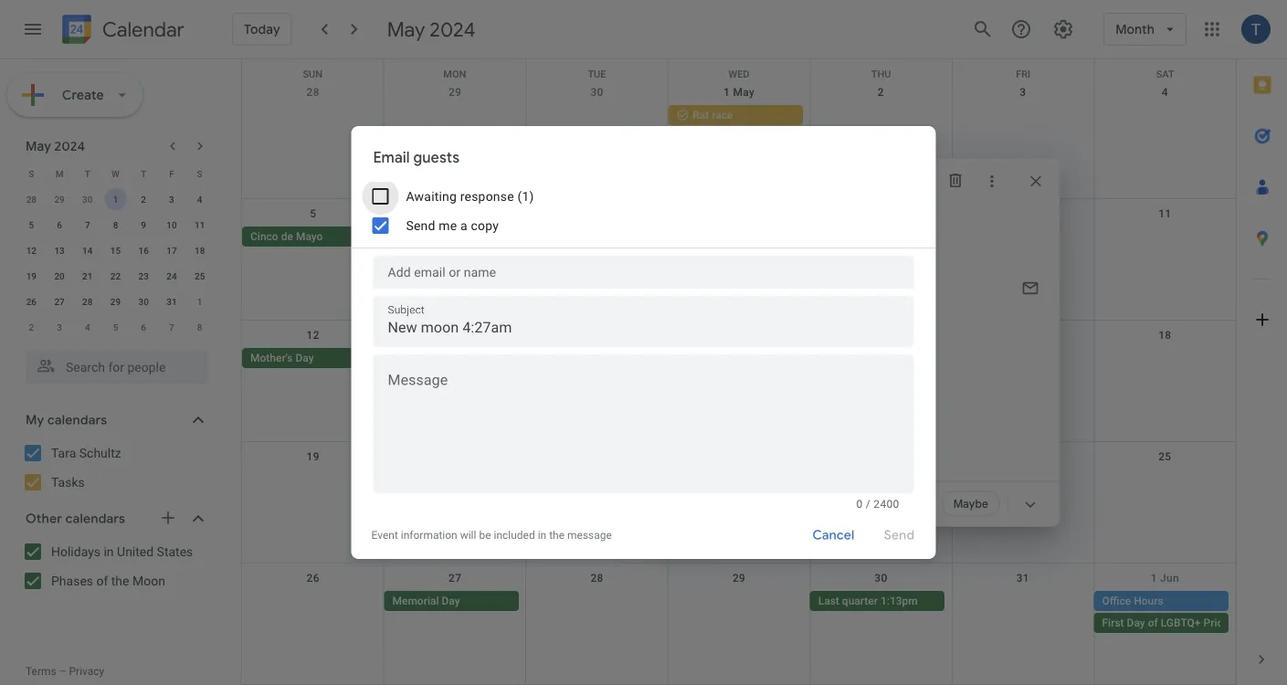 Task type: describe. For each thing, give the bounding box(es) containing it.
first inside office hours first day of lgbtq+ pride month
[[1103, 617, 1125, 630]]

28 inside 28 april element
[[26, 194, 37, 205]]

memorial
[[393, 595, 439, 608]]

kendall
[[749, 356, 793, 372]]

30 up last quarter 1:13pm button
[[875, 572, 888, 585]]

my calendars
[[26, 412, 107, 429]]

tue
[[588, 69, 606, 80]]

25 inside row group
[[195, 271, 205, 282]]

monday, 13 november
[[713, 233, 843, 248]]

quarter for 7:48am
[[701, 352, 737, 365]]

28 element
[[77, 291, 99, 313]]

kendall parks
[[749, 356, 829, 372]]

0
[[857, 498, 863, 511]]

jun
[[1161, 572, 1180, 585]]

29 inside 29 april element
[[54, 194, 65, 205]]

row containing sun
[[242, 59, 1237, 80]]

9
[[141, 219, 146, 230]]

guests tree
[[643, 311, 1060, 379]]

memorial day
[[393, 595, 460, 608]]

hours
[[1134, 595, 1164, 608]]

29 element
[[105, 291, 127, 313]]

tara
[[51, 446, 76, 461]]

4 june element
[[77, 316, 99, 338]]

row containing 2
[[17, 314, 214, 340]]

26 element
[[20, 291, 42, 313]]

5 inside row
[[113, 322, 118, 333]]

31 for 1
[[167, 296, 177, 307]]

copy
[[471, 218, 499, 233]]

1 for 1 yes, 1 awaiting
[[713, 291, 719, 304]]

27 for 1 jun
[[449, 572, 462, 585]]

quarter for 1:13pm
[[843, 595, 878, 608]]

the inside list
[[111, 574, 129, 589]]

23
[[138, 271, 149, 282]]

holidays in united states
[[51, 544, 193, 559]]

lgbtq+
[[1161, 617, 1201, 630]]

19 inside "19" element
[[26, 271, 37, 282]]

1 vertical spatial may
[[733, 86, 755, 99]]

23 element
[[133, 265, 155, 287]]

12 element
[[20, 239, 42, 261]]

1 right the yes,
[[745, 291, 752, 304]]

5 for sun
[[310, 207, 316, 220]]

privacy link
[[69, 665, 104, 678]]

yes,
[[722, 291, 742, 304]]

thu
[[872, 69, 892, 80]]

kendall parks tree item
[[687, 350, 1060, 379]]

30 april element
[[77, 188, 99, 210]]

de
[[281, 230, 293, 243]]

mayo
[[296, 230, 323, 243]]

of inside other calendars list
[[96, 574, 108, 589]]

maybe
[[954, 497, 989, 511]]

row group containing 28
[[17, 186, 214, 340]]

mother's day button
[[242, 348, 377, 368]]

email
[[373, 149, 410, 167]]

holidays
[[51, 544, 101, 559]]

1:13pm
[[881, 595, 918, 608]]

16
[[138, 245, 149, 256]]

1 horizontal spatial 4
[[197, 194, 202, 205]]

privacy
[[69, 665, 104, 678]]

maybe button
[[942, 491, 1001, 517]]

event information will be included in the message
[[372, 529, 612, 542]]

1 for 1 jun
[[1151, 572, 1158, 585]]

1 vertical spatial may 2024
[[26, 138, 85, 154]]

1 june element
[[189, 291, 211, 313]]

tara schultz, attending, organiser tree item
[[687, 311, 1060, 350]]

3 inside 'element'
[[57, 322, 62, 333]]

fri
[[1016, 69, 1031, 80]]

0 / 2400
[[857, 498, 900, 511]]

11 for may 2024
[[195, 219, 205, 230]]

pride
[[1204, 617, 1230, 630]]

email guests dialog
[[351, 126, 936, 559]]

terms – privacy
[[26, 665, 104, 678]]

1 vertical spatial 6
[[141, 322, 146, 333]]

information
[[401, 529, 458, 542]]

24 element
[[161, 265, 183, 287]]

1 yes, 1 awaiting
[[713, 291, 798, 304]]

Add email or name text field
[[388, 256, 900, 289]]

0 horizontal spatial 2024
[[54, 138, 85, 154]]

day inside office hours first day of lgbtq+ pride month
[[1127, 617, 1146, 630]]

2 t from the left
[[141, 168, 146, 179]]

17
[[167, 245, 177, 256]]

no button
[[891, 491, 935, 517]]

13 element
[[48, 239, 70, 261]]

(1)
[[518, 189, 534, 204]]

cinco
[[250, 230, 278, 243]]

28 down message
[[591, 572, 604, 585]]

day for mother's day
[[296, 352, 314, 365]]

22
[[110, 271, 121, 282]]

terms
[[26, 665, 56, 678]]

of inside office hours first day of lgbtq+ pride month
[[1149, 617, 1159, 630]]

yes
[[853, 497, 871, 511]]

november
[[783, 233, 843, 248]]

my calendars button
[[4, 406, 227, 435]]

13 inside '13' element
[[54, 245, 65, 256]]

1 vertical spatial 12
[[307, 329, 320, 342]]

cancel
[[813, 527, 855, 544]]

2 vertical spatial may
[[26, 138, 51, 154]]

7 inside row
[[169, 322, 174, 333]]

will
[[460, 529, 477, 542]]

1 cell
[[102, 186, 130, 212]]

office
[[1103, 595, 1132, 608]]

28 april element
[[20, 188, 42, 210]]

a
[[461, 218, 468, 233]]

1 horizontal spatial 3
[[169, 194, 174, 205]]

schultz
[[79, 446, 121, 461]]

delete event image
[[947, 171, 965, 190]]

w
[[112, 168, 120, 179]]

3 june element
[[48, 316, 70, 338]]

22 element
[[105, 265, 127, 287]]

21
[[82, 271, 93, 282]]

today
[[244, 21, 280, 37]]

mother's day
[[250, 352, 314, 365]]

calendar heading
[[99, 17, 185, 43]]

14
[[82, 245, 93, 256]]

moon
[[132, 574, 165, 589]]

7 june element
[[161, 316, 183, 338]]

day for memorial day
[[442, 595, 460, 608]]

other
[[26, 511, 62, 527]]

other calendars button
[[4, 505, 227, 534]]

last
[[819, 595, 840, 608]]

yes button
[[840, 491, 884, 517]]

0 vertical spatial 6
[[57, 219, 62, 230]]

31 element
[[161, 291, 183, 313]]

24
[[167, 271, 177, 282]]

1 horizontal spatial 2
[[141, 194, 146, 205]]

first inside button
[[677, 352, 699, 365]]

4 inside grid
[[1162, 86, 1169, 99]]

f
[[169, 168, 174, 179]]

0 vertical spatial 2024
[[430, 16, 476, 42]]

calendar
[[102, 17, 185, 43]]

1 jun
[[1151, 572, 1180, 585]]

awaiting
[[755, 291, 798, 304]]

2 s from the left
[[197, 168, 203, 179]]

rat
[[693, 109, 710, 122]]

7:48am
[[740, 352, 777, 365]]

1 t from the left
[[85, 168, 90, 179]]

other calendars
[[26, 511, 125, 527]]

20 element
[[48, 265, 70, 287]]

14 element
[[77, 239, 99, 261]]

guests
[[414, 149, 460, 167]]

sun
[[303, 69, 323, 80]]

1 s from the left
[[29, 168, 34, 179]]

states
[[157, 544, 193, 559]]

27 element
[[48, 291, 70, 313]]

may 2024 grid
[[17, 161, 214, 340]]



Task type: locate. For each thing, give the bounding box(es) containing it.
0 horizontal spatial in
[[104, 544, 114, 559]]

day right memorial
[[442, 595, 460, 608]]

0 horizontal spatial quarter
[[701, 352, 737, 365]]

grid
[[241, 59, 1264, 685]]

may 2024 up m
[[26, 138, 85, 154]]

rat race button
[[668, 105, 803, 125]]

5 up cinco de mayo button
[[310, 207, 316, 220]]

30 down tue
[[591, 86, 604, 99]]

calendar element
[[58, 11, 185, 51]]

6
[[57, 219, 62, 230], [141, 322, 146, 333]]

0 horizontal spatial 6
[[57, 219, 62, 230]]

31
[[167, 296, 177, 307], [1017, 572, 1030, 585]]

0 horizontal spatial 3
[[57, 322, 62, 333]]

1 horizontal spatial 13
[[449, 329, 462, 342]]

phases of the moon
[[51, 574, 165, 589]]

2 vertical spatial 3
[[57, 322, 62, 333]]

memorial day button
[[384, 591, 519, 611]]

1 for 1 june element
[[197, 296, 202, 307]]

0 horizontal spatial day
[[296, 352, 314, 365]]

calendars inside dropdown button
[[47, 412, 107, 429]]

0 vertical spatial 8
[[113, 219, 118, 230]]

1 vertical spatial 3
[[169, 194, 174, 205]]

calendars
[[47, 412, 107, 429], [65, 511, 125, 527]]

in right included
[[538, 529, 547, 542]]

1 inside cell
[[113, 194, 118, 205]]

2 horizontal spatial 4
[[1162, 86, 1169, 99]]

calendars up 'tara schultz'
[[47, 412, 107, 429]]

the inside email guests dialog
[[549, 529, 565, 542]]

8 up 15 element on the left top of the page
[[113, 219, 118, 230]]

13
[[765, 233, 780, 248], [54, 245, 65, 256], [449, 329, 462, 342]]

15 element
[[105, 239, 127, 261]]

1 horizontal spatial of
[[1149, 617, 1159, 630]]

1 horizontal spatial 7
[[169, 322, 174, 333]]

1 horizontal spatial 19
[[307, 451, 320, 463]]

phases
[[51, 574, 93, 589]]

1 vertical spatial 25
[[1159, 451, 1172, 463]]

12
[[26, 245, 37, 256], [307, 329, 320, 342]]

rat race
[[693, 109, 734, 122]]

27 down '20'
[[54, 296, 65, 307]]

6 down the 30 element
[[141, 322, 146, 333]]

0 horizontal spatial t
[[85, 168, 90, 179]]

parks
[[796, 356, 829, 372]]

4 down the 'sat'
[[1162, 86, 1169, 99]]

2 june element
[[20, 316, 42, 338]]

none text field inside email guests dialog
[[373, 376, 914, 485]]

tab list
[[1238, 59, 1288, 634]]

5 down 29 'element'
[[113, 322, 118, 333]]

the left "moon"
[[111, 574, 129, 589]]

28 down sun
[[307, 86, 320, 99]]

1 horizontal spatial 6
[[141, 322, 146, 333]]

2 up 9
[[141, 194, 146, 205]]

tara schultz
[[51, 446, 121, 461]]

s up 28 april element
[[29, 168, 34, 179]]

last quarter 1:13pm
[[819, 595, 918, 608]]

0 horizontal spatial 25
[[195, 271, 205, 282]]

1
[[724, 86, 730, 99], [113, 194, 118, 205], [713, 291, 719, 304], [745, 291, 752, 304], [197, 296, 202, 307], [1151, 572, 1158, 585]]

today button
[[232, 13, 292, 46]]

1 vertical spatial 7
[[169, 322, 174, 333]]

1 down wed
[[724, 86, 730, 99]]

7
[[85, 219, 90, 230], [169, 322, 174, 333]]

1 horizontal spatial 12
[[307, 329, 320, 342]]

27 inside 27 element
[[54, 296, 65, 307]]

send
[[406, 218, 436, 233]]

mother's
[[250, 352, 293, 365]]

7 down 31 element
[[169, 322, 174, 333]]

7 up 14 "element" at the top
[[85, 219, 90, 230]]

1 horizontal spatial 8
[[197, 322, 202, 333]]

11 inside row group
[[195, 219, 205, 230]]

27 inside grid
[[449, 572, 462, 585]]

2 vertical spatial 2
[[29, 322, 34, 333]]

m
[[55, 168, 63, 179]]

5 down 28 april element
[[29, 219, 34, 230]]

28 inside 28 element
[[82, 296, 93, 307]]

first day of lgbtq+ pride month button
[[1095, 613, 1264, 633]]

0 vertical spatial day
[[296, 352, 314, 365]]

11 for sun
[[1159, 207, 1172, 220]]

event
[[372, 529, 398, 542]]

1 horizontal spatial quarter
[[843, 595, 878, 608]]

united
[[117, 544, 154, 559]]

1 horizontal spatial 5
[[113, 322, 118, 333]]

calendars up holidays
[[65, 511, 125, 527]]

t up 30 april element
[[85, 168, 90, 179]]

1 down w
[[113, 194, 118, 205]]

quarter right last at the right bottom of the page
[[843, 595, 878, 608]]

send me a copy
[[406, 218, 499, 233]]

2 horizontal spatial 2
[[878, 86, 885, 99]]

0 vertical spatial 2
[[878, 86, 885, 99]]

2 down 26 element
[[29, 322, 34, 333]]

response
[[460, 189, 514, 204]]

0 horizontal spatial 13
[[54, 245, 65, 256]]

awaiting
[[406, 189, 457, 204]]

race
[[712, 109, 734, 122]]

1 horizontal spatial t
[[141, 168, 146, 179]]

3 down 27 element
[[57, 322, 62, 333]]

1 horizontal spatial 11
[[1159, 207, 1172, 220]]

8 june element
[[189, 316, 211, 338]]

0 horizontal spatial 18
[[195, 245, 205, 256]]

0 vertical spatial 31
[[167, 296, 177, 307]]

5 inside grid
[[310, 207, 316, 220]]

rat race cell
[[668, 105, 811, 171]]

in inside other calendars list
[[104, 544, 114, 559]]

18 element
[[189, 239, 211, 261]]

calendars inside "dropdown button"
[[65, 511, 125, 527]]

1 horizontal spatial 18
[[1159, 329, 1172, 342]]

cell
[[242, 105, 384, 171], [384, 105, 526, 171], [526, 105, 668, 171], [810, 105, 953, 171], [953, 105, 1095, 171], [1095, 105, 1237, 171], [384, 227, 526, 249], [810, 227, 953, 249], [953, 227, 1095, 249], [1095, 227, 1237, 249], [384, 348, 526, 370], [526, 348, 668, 370], [810, 348, 953, 370], [953, 348, 1095, 370], [1095, 348, 1237, 370], [242, 470, 384, 492], [953, 470, 1095, 492], [1095, 470, 1237, 492], [242, 591, 384, 635], [526, 591, 668, 635], [668, 591, 810, 635], [953, 591, 1095, 635], [1095, 591, 1264, 635]]

10
[[167, 219, 177, 230]]

1 vertical spatial 4
[[197, 194, 202, 205]]

1 vertical spatial 2024
[[54, 138, 85, 154]]

0 horizontal spatial of
[[96, 574, 108, 589]]

1 vertical spatial 2
[[141, 194, 146, 205]]

2 vertical spatial day
[[1127, 617, 1146, 630]]

cell containing office hours
[[1095, 591, 1264, 635]]

of right phases
[[96, 574, 108, 589]]

12 up mother's day button
[[307, 329, 320, 342]]

me
[[439, 218, 457, 233]]

26 for 1 jun
[[307, 572, 320, 585]]

1 vertical spatial 18
[[1159, 329, 1172, 342]]

the left message
[[549, 529, 565, 542]]

0 vertical spatial 19
[[26, 271, 37, 282]]

0 vertical spatial 18
[[195, 245, 205, 256]]

30 element
[[133, 291, 155, 313]]

0 horizontal spatial s
[[29, 168, 34, 179]]

0 vertical spatial first
[[677, 352, 699, 365]]

3
[[1020, 86, 1027, 99], [169, 194, 174, 205], [57, 322, 62, 333]]

s
[[29, 168, 34, 179], [197, 168, 203, 179]]

first quarter 7:48am
[[677, 352, 777, 365]]

3 down f
[[169, 194, 174, 205]]

19 inside grid
[[307, 451, 320, 463]]

1 vertical spatial 8
[[197, 322, 202, 333]]

30 right 29 april element
[[82, 194, 93, 205]]

calendars for other calendars
[[65, 511, 125, 527]]

in left united
[[104, 544, 114, 559]]

1 left jun
[[1151, 572, 1158, 585]]

1 horizontal spatial may
[[387, 16, 425, 42]]

27 up memorial day button
[[449, 572, 462, 585]]

31 inside 31 element
[[167, 296, 177, 307]]

0 vertical spatial the
[[549, 529, 565, 542]]

1 vertical spatial the
[[111, 574, 129, 589]]

of down hours
[[1149, 617, 1159, 630]]

quarter left '7:48am'
[[701, 352, 737, 365]]

1 horizontal spatial 26
[[307, 572, 320, 585]]

1 horizontal spatial 25
[[1159, 451, 1172, 463]]

31 inside grid
[[1017, 572, 1030, 585]]

row
[[242, 59, 1237, 80], [242, 78, 1237, 199], [17, 161, 214, 186], [17, 186, 214, 212], [242, 199, 1237, 321], [17, 212, 214, 238], [17, 238, 214, 263], [17, 263, 214, 289], [17, 289, 214, 314], [17, 314, 214, 340], [242, 321, 1237, 442], [242, 442, 1237, 564], [242, 564, 1264, 685]]

0 horizontal spatial 27
[[54, 296, 65, 307]]

row group
[[17, 186, 214, 340]]

2 horizontal spatial 3
[[1020, 86, 1027, 99]]

0 vertical spatial 4
[[1162, 86, 1169, 99]]

None search field
[[0, 344, 227, 384]]

cinco de mayo button
[[242, 227, 377, 247]]

0 vertical spatial calendars
[[47, 412, 107, 429]]

1 horizontal spatial first
[[1103, 617, 1125, 630]]

18 inside row group
[[195, 245, 205, 256]]

office hours first day of lgbtq+ pride month
[[1103, 595, 1264, 630]]

my calendars list
[[4, 439, 227, 497]]

1 horizontal spatial the
[[549, 529, 565, 542]]

day right 'mother's'
[[296, 352, 314, 365]]

26 inside row group
[[26, 296, 37, 307]]

0 horizontal spatial 8
[[113, 219, 118, 230]]

2024 up m
[[54, 138, 85, 154]]

4 up 11 element
[[197, 194, 202, 205]]

day down hours
[[1127, 617, 1146, 630]]

29
[[449, 86, 462, 99], [54, 194, 65, 205], [110, 296, 121, 307], [733, 572, 746, 585]]

5 for may 2024
[[29, 219, 34, 230]]

cinco de mayo
[[250, 230, 323, 243]]

1 vertical spatial calendars
[[65, 511, 125, 527]]

15
[[110, 245, 121, 256]]

4 inside 4 june element
[[85, 322, 90, 333]]

16 element
[[133, 239, 155, 261]]

17 element
[[161, 239, 183, 261]]

6 june element
[[133, 316, 155, 338]]

month
[[1233, 617, 1264, 630]]

28 left 29 april element
[[26, 194, 37, 205]]

my
[[26, 412, 44, 429]]

first quarter 7:48am button
[[668, 348, 803, 368]]

terms link
[[26, 665, 56, 678]]

1 up 8 june element
[[197, 296, 202, 307]]

row containing s
[[17, 161, 214, 186]]

2 down thu
[[878, 86, 885, 99]]

day inside memorial day button
[[442, 595, 460, 608]]

26
[[26, 296, 37, 307], [307, 572, 320, 585]]

0 horizontal spatial 4
[[85, 322, 90, 333]]

0 vertical spatial of
[[96, 574, 108, 589]]

mon
[[444, 69, 466, 80]]

in inside email guests dialog
[[538, 529, 547, 542]]

0 horizontal spatial the
[[111, 574, 129, 589]]

0 horizontal spatial first
[[677, 352, 699, 365]]

8 down 1 june element
[[197, 322, 202, 333]]

1 horizontal spatial s
[[197, 168, 203, 179]]

29 april element
[[48, 188, 70, 210]]

0 vertical spatial in
[[538, 529, 547, 542]]

0 horizontal spatial 12
[[26, 245, 37, 256]]

28 down 21
[[82, 296, 93, 307]]

1 vertical spatial 31
[[1017, 572, 1030, 585]]

monday,
[[713, 233, 762, 248]]

message
[[568, 529, 612, 542]]

may 2024
[[387, 16, 476, 42], [26, 138, 85, 154]]

0 vertical spatial quarter
[[701, 352, 737, 365]]

2 inside row
[[29, 322, 34, 333]]

last quarter 1:13pm button
[[810, 591, 945, 611]]

main drawer image
[[22, 18, 44, 40]]

tasks
[[51, 475, 85, 490]]

11
[[1159, 207, 1172, 220], [195, 219, 205, 230]]

None text field
[[388, 315, 900, 340]]

None text field
[[373, 376, 914, 485]]

1 horizontal spatial 27
[[449, 572, 462, 585]]

10 element
[[161, 214, 183, 236]]

2400
[[874, 498, 900, 511]]

0 vertical spatial 25
[[195, 271, 205, 282]]

1 vertical spatial 19
[[307, 451, 320, 463]]

awaiting response (1)
[[406, 189, 534, 204]]

0 horizontal spatial 31
[[167, 296, 177, 307]]

12 inside 12 element
[[26, 245, 37, 256]]

1 left the yes,
[[713, 291, 719, 304]]

0 horizontal spatial 7
[[85, 219, 90, 230]]

the
[[549, 529, 565, 542], [111, 574, 129, 589]]

1 vertical spatial first
[[1103, 617, 1125, 630]]

20
[[54, 271, 65, 282]]

first left '7:48am'
[[677, 352, 699, 365]]

0 vertical spatial 7
[[85, 219, 90, 230]]

30 down 23
[[138, 296, 149, 307]]

1 for 1 may
[[724, 86, 730, 99]]

wed
[[729, 69, 750, 80]]

4 down 28 element at the top
[[85, 322, 90, 333]]

may 2024 up mon
[[387, 16, 476, 42]]

2 horizontal spatial 5
[[310, 207, 316, 220]]

0 horizontal spatial 19
[[26, 271, 37, 282]]

2 horizontal spatial day
[[1127, 617, 1146, 630]]

1 vertical spatial 26
[[307, 572, 320, 585]]

other calendars list
[[4, 537, 227, 596]]

11 element
[[189, 214, 211, 236]]

calendars for my calendars
[[47, 412, 107, 429]]

11 inside grid
[[1159, 207, 1172, 220]]

0 vertical spatial 3
[[1020, 86, 1027, 99]]

12 up "19" element
[[26, 245, 37, 256]]

1 horizontal spatial 2024
[[430, 16, 476, 42]]

2 vertical spatial 4
[[85, 322, 90, 333]]

t left f
[[141, 168, 146, 179]]

0 horizontal spatial 11
[[195, 219, 205, 230]]

s right f
[[197, 168, 203, 179]]

day inside mother's day button
[[296, 352, 314, 365]]

1 horizontal spatial in
[[538, 529, 547, 542]]

27 for 1
[[54, 296, 65, 307]]

29 inside 29 'element'
[[110, 296, 121, 307]]

28
[[307, 86, 320, 99], [26, 194, 37, 205], [82, 296, 93, 307], [591, 572, 604, 585]]

2 horizontal spatial may
[[733, 86, 755, 99]]

first down the office
[[1103, 617, 1125, 630]]

3 inside grid
[[1020, 86, 1027, 99]]

25
[[195, 271, 205, 282], [1159, 451, 1172, 463]]

email guests
[[373, 149, 460, 167]]

19 element
[[20, 265, 42, 287]]

0 vertical spatial 27
[[54, 296, 65, 307]]

31 for 1 jun
[[1017, 572, 1030, 585]]

/
[[866, 498, 871, 511]]

1 may
[[724, 86, 755, 99]]

cancel button
[[805, 514, 863, 558]]

0 horizontal spatial may 2024
[[26, 138, 85, 154]]

1 horizontal spatial may 2024
[[387, 16, 476, 42]]

0 vertical spatial 12
[[26, 245, 37, 256]]

2024 up mon
[[430, 16, 476, 42]]

1 vertical spatial quarter
[[843, 595, 878, 608]]

26 for 1
[[26, 296, 37, 307]]

25 inside grid
[[1159, 451, 1172, 463]]

8
[[113, 219, 118, 230], [197, 322, 202, 333]]

3 down fri
[[1020, 86, 1027, 99]]

going?
[[665, 497, 705, 512]]

first
[[677, 352, 699, 365], [1103, 617, 1125, 630]]

included
[[494, 529, 535, 542]]

5 june element
[[105, 316, 127, 338]]

6 down 29 april element
[[57, 219, 62, 230]]

2 horizontal spatial 13
[[765, 233, 780, 248]]

21 element
[[77, 265, 99, 287]]

grid containing 28
[[241, 59, 1264, 685]]

1 vertical spatial in
[[104, 544, 114, 559]]

25 element
[[189, 265, 211, 287]]

1 vertical spatial 27
[[449, 572, 462, 585]]



Task type: vqa. For each thing, say whether or not it's contained in the screenshot.


